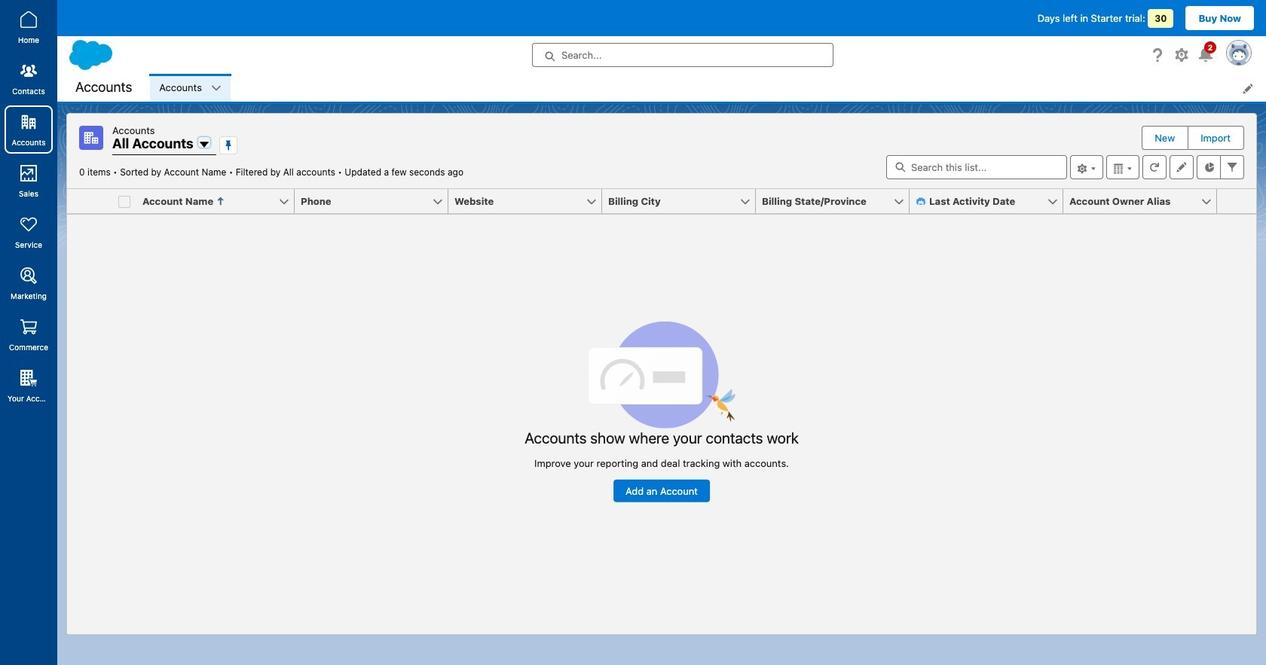 Task type: locate. For each thing, give the bounding box(es) containing it.
status
[[525, 321, 799, 503]]

account owner alias element
[[1064, 189, 1227, 214]]

0 horizontal spatial text default image
[[211, 83, 222, 94]]

0 vertical spatial text default image
[[211, 83, 222, 94]]

list item
[[150, 74, 231, 102]]

1 horizontal spatial text default image
[[916, 196, 927, 207]]

item number image
[[67, 189, 112, 213]]

billing city element
[[602, 189, 765, 214]]

list
[[150, 74, 1266, 102]]

Search All Accounts list view. search field
[[887, 155, 1067, 179]]

text default image
[[211, 83, 222, 94], [916, 196, 927, 207]]

all accounts|accounts|list view element
[[66, 113, 1257, 636]]

action element
[[1217, 189, 1257, 214]]

billing state/province element
[[756, 189, 919, 214]]

cell
[[112, 189, 136, 214]]

account name element
[[136, 189, 304, 214]]

1 vertical spatial text default image
[[916, 196, 927, 207]]



Task type: describe. For each thing, give the bounding box(es) containing it.
website element
[[449, 189, 611, 214]]

item number element
[[67, 189, 112, 214]]

action image
[[1217, 189, 1257, 213]]

text default image inside last activity date element
[[916, 196, 927, 207]]

all accounts status
[[79, 167, 345, 178]]

cell inside all accounts|accounts|list view element
[[112, 189, 136, 214]]

last activity date element
[[910, 189, 1073, 214]]

phone element
[[295, 189, 458, 214]]



Task type: vqa. For each thing, say whether or not it's contained in the screenshot.
Item Number image
yes



